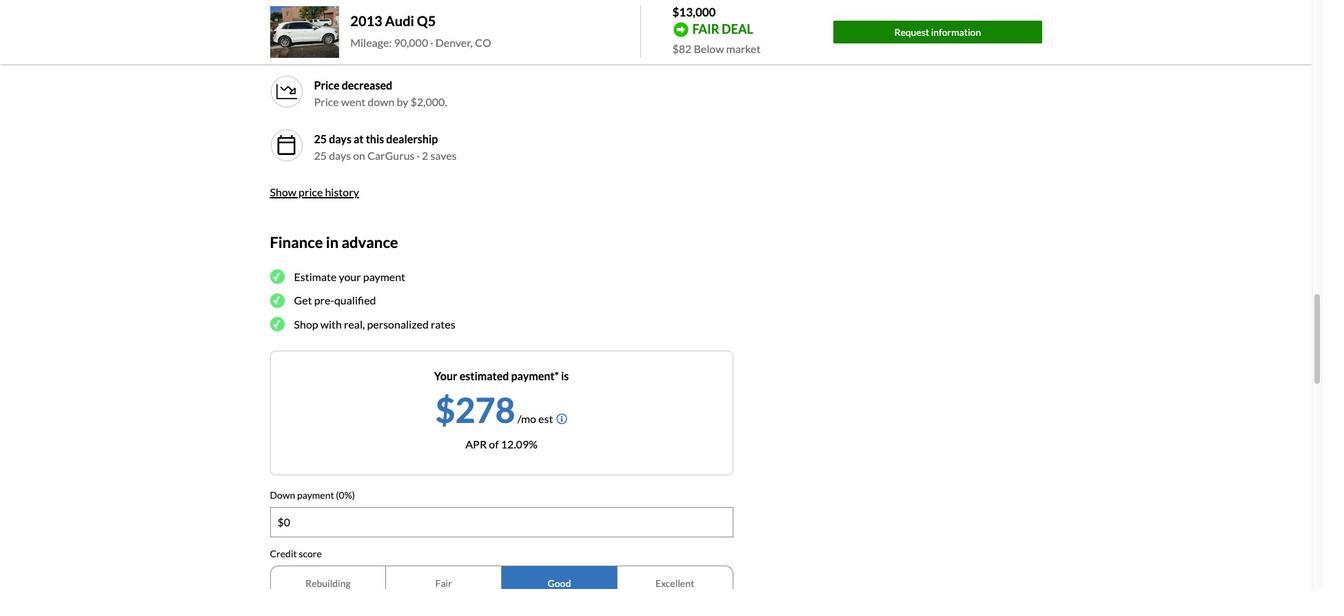 Task type: describe. For each thing, give the bounding box(es) containing it.
/mo
[[517, 412, 536, 425]]

by
[[397, 95, 408, 108]]

0 horizontal spatial market
[[374, 26, 409, 39]]

we compared this car with similar 2013 audi q5 based on price, mileage, features, condition, dealer reputation, and other factors.
[[270, 26, 719, 55]]

mileage,
[[299, 42, 338, 55]]

q5 inside 2013 audi q5 mileage: 90,000 · denver, co
[[417, 13, 436, 29]]

1 car from the left
[[293, 26, 308, 39]]

$2,000.
[[410, 95, 447, 108]]

score
[[299, 548, 322, 560]]

and
[[524, 42, 542, 55]]

request
[[894, 26, 929, 38]]

this car is $82 below market price.
[[270, 26, 439, 39]]

compared
[[460, 26, 508, 39]]

request information button
[[833, 21, 1042, 43]]

saves
[[430, 149, 457, 162]]

advance
[[342, 233, 398, 252]]

finance in advance
[[270, 233, 398, 252]]

cargurus
[[367, 149, 415, 162]]

down
[[270, 490, 295, 501]]

price decreased price went down by $2,000.
[[314, 79, 447, 108]]

below
[[694, 42, 724, 55]]

based
[[676, 26, 704, 39]]

estimate your payment
[[294, 270, 405, 283]]

rates
[[431, 318, 455, 331]]

dealership
[[386, 133, 438, 146]]

price,
[[270, 42, 296, 55]]

down payment (0%)
[[270, 490, 355, 501]]

credit score
[[270, 548, 322, 560]]

$278 /mo est
[[435, 390, 553, 431]]

0 vertical spatial payment
[[363, 270, 405, 283]]

qualified
[[334, 294, 376, 307]]

mileage:
[[350, 36, 392, 49]]

get pre-qualified
[[294, 294, 376, 307]]

condition,
[[385, 42, 433, 55]]

your
[[434, 370, 457, 383]]

car inside we compared this car with similar 2013 audi q5 based on price, mileage, features, condition, dealer reputation, and other factors.
[[530, 26, 546, 39]]

fair deal
[[692, 21, 753, 36]]

$278
[[435, 390, 515, 431]]

price.
[[411, 26, 439, 39]]

0 vertical spatial $82
[[320, 26, 339, 39]]

finance
[[270, 233, 323, 252]]

show
[[270, 186, 296, 199]]

2 25 from the top
[[314, 149, 327, 162]]

2013 inside we compared this car with similar 2013 audi q5 based on price, mileage, features, condition, dealer reputation, and other factors.
[[606, 26, 631, 39]]

this inside 25 days at this dealership 25 days on cargurus · 2 saves
[[366, 133, 384, 146]]

est
[[538, 412, 553, 425]]

1 horizontal spatial $82
[[672, 42, 692, 55]]

we
[[441, 26, 458, 39]]

your
[[339, 270, 361, 283]]

0 horizontal spatial with
[[320, 318, 342, 331]]

Down payment (0%) text field
[[271, 508, 732, 537]]

down
[[368, 95, 395, 108]]

2 price from the top
[[314, 95, 339, 108]]

apr
[[465, 438, 487, 451]]

co
[[475, 36, 491, 49]]

on inside 25 days at this dealership 25 days on cargurus · 2 saves
[[353, 149, 365, 162]]

info circle image
[[557, 414, 568, 425]]

1 25 from the top
[[314, 133, 327, 146]]

features,
[[341, 42, 383, 55]]

pre-
[[314, 294, 334, 307]]

show price history
[[270, 186, 359, 199]]

decreased
[[342, 79, 392, 92]]

with inside we compared this car with similar 2013 audi q5 based on price, mileage, features, condition, dealer reputation, and other factors.
[[548, 26, 569, 39]]



Task type: locate. For each thing, give the bounding box(es) containing it.
fair
[[435, 578, 452, 589]]

2013 audi q5 mileage: 90,000 · denver, co
[[350, 13, 491, 49]]

payment right "your"
[[363, 270, 405, 283]]

0 vertical spatial ·
[[430, 36, 433, 49]]

this
[[270, 26, 291, 39]]

audi inside we compared this car with similar 2013 audi q5 based on price, mileage, features, condition, dealer reputation, and other factors.
[[634, 26, 656, 39]]

days
[[329, 133, 351, 146], [329, 149, 351, 162]]

0 horizontal spatial on
[[353, 149, 365, 162]]

12.09%
[[501, 438, 538, 451]]

$82 up mileage,
[[320, 26, 339, 39]]

payment*
[[511, 370, 559, 383]]

this
[[510, 26, 528, 39], [366, 133, 384, 146]]

0 vertical spatial days
[[329, 133, 351, 146]]

request information
[[894, 26, 981, 38]]

real,
[[344, 318, 365, 331]]

market up condition,
[[374, 26, 409, 39]]

reputation,
[[468, 42, 522, 55]]

1 vertical spatial payment
[[297, 490, 334, 501]]

similar
[[571, 26, 604, 39]]

$82 below market
[[672, 42, 761, 55]]

below
[[342, 26, 372, 39]]

1 vertical spatial price
[[314, 95, 339, 108]]

1 vertical spatial this
[[366, 133, 384, 146]]

in
[[326, 233, 339, 252]]

25 days at this dealership 25 days on cargurus · 2 saves
[[314, 133, 457, 162]]

1 price from the top
[[314, 79, 340, 92]]

1 horizontal spatial payment
[[363, 270, 405, 283]]

2
[[422, 149, 428, 162]]

on inside we compared this car with similar 2013 audi q5 based on price, mileage, features, condition, dealer reputation, and other factors.
[[706, 26, 719, 39]]

1 horizontal spatial audi
[[634, 26, 656, 39]]

audi left based
[[634, 26, 656, 39]]

1 horizontal spatial 2013
[[606, 26, 631, 39]]

2 car from the left
[[530, 26, 546, 39]]

payment left the (0%)
[[297, 490, 334, 501]]

1 horizontal spatial this
[[510, 26, 528, 39]]

25 left the at
[[314, 133, 327, 146]]

car right "this"
[[293, 26, 308, 39]]

went
[[341, 95, 366, 108]]

days left the at
[[329, 133, 351, 146]]

1 days from the top
[[329, 133, 351, 146]]

0 horizontal spatial payment
[[297, 490, 334, 501]]

0 horizontal spatial audi
[[385, 13, 414, 29]]

1 horizontal spatial market
[[726, 42, 761, 55]]

0 horizontal spatial $82
[[320, 26, 339, 39]]

price down mileage,
[[314, 79, 340, 92]]

1 horizontal spatial q5
[[658, 26, 674, 39]]

2013 right similar
[[606, 26, 631, 39]]

car
[[293, 26, 308, 39], [530, 26, 546, 39]]

days up history on the top left of page
[[329, 149, 351, 162]]

is
[[310, 26, 318, 39], [561, 370, 569, 383]]

0 horizontal spatial 2013
[[350, 13, 382, 29]]

0 vertical spatial price
[[314, 79, 340, 92]]

·
[[430, 36, 433, 49], [417, 149, 420, 162]]

1 vertical spatial days
[[329, 149, 351, 162]]

1 vertical spatial $82
[[672, 42, 692, 55]]

· inside 2013 audi q5 mileage: 90,000 · denver, co
[[430, 36, 433, 49]]

1 vertical spatial with
[[320, 318, 342, 331]]

show price history link
[[270, 186, 359, 199]]

0 vertical spatial market
[[374, 26, 409, 39]]

· inside 25 days at this dealership 25 days on cargurus · 2 saves
[[417, 149, 420, 162]]

0 horizontal spatial ·
[[417, 149, 420, 162]]

· left 2
[[417, 149, 420, 162]]

denver,
[[435, 36, 473, 49]]

audi up 90,000
[[385, 13, 414, 29]]

market down deal
[[726, 42, 761, 55]]

fair
[[692, 21, 719, 36]]

estimate
[[294, 270, 337, 283]]

2013 inside 2013 audi q5 mileage: 90,000 · denver, co
[[350, 13, 382, 29]]

on down the at
[[353, 149, 365, 162]]

audi inside 2013 audi q5 mileage: 90,000 · denver, co
[[385, 13, 414, 29]]

your estimated payment* is
[[434, 370, 569, 383]]

0 horizontal spatial car
[[293, 26, 308, 39]]

$13,000
[[672, 5, 716, 19]]

$82
[[320, 26, 339, 39], [672, 42, 692, 55]]

0 vertical spatial with
[[548, 26, 569, 39]]

estimated
[[460, 370, 509, 383]]

price decreased image
[[270, 75, 303, 108], [275, 81, 297, 103]]

0 horizontal spatial q5
[[417, 13, 436, 29]]

1 horizontal spatial is
[[561, 370, 569, 383]]

25
[[314, 133, 327, 146], [314, 149, 327, 162]]

q5 left we
[[417, 13, 436, 29]]

0 vertical spatial on
[[706, 26, 719, 39]]

2013 up mileage:
[[350, 13, 382, 29]]

0 horizontal spatial this
[[366, 133, 384, 146]]

car up and
[[530, 26, 546, 39]]

0 vertical spatial 25
[[314, 133, 327, 146]]

1 vertical spatial 25
[[314, 149, 327, 162]]

this right the at
[[366, 133, 384, 146]]

rebuilding
[[305, 578, 351, 589]]

other
[[544, 42, 571, 55]]

25 days at this dealership image
[[270, 129, 303, 162], [275, 135, 297, 157]]

price left went at the top left of the page
[[314, 95, 339, 108]]

price
[[314, 79, 340, 92], [314, 95, 339, 108]]

0 vertical spatial this
[[510, 26, 528, 39]]

1 horizontal spatial on
[[706, 26, 719, 39]]

excellent
[[656, 578, 694, 589]]

deal
[[722, 21, 753, 36]]

0 horizontal spatial is
[[310, 26, 318, 39]]

history
[[325, 186, 359, 199]]

with
[[548, 26, 569, 39], [320, 318, 342, 331]]

factors.
[[573, 42, 609, 55]]

q5 left based
[[658, 26, 674, 39]]

1 vertical spatial on
[[353, 149, 365, 162]]

with left real,
[[320, 318, 342, 331]]

1 vertical spatial is
[[561, 370, 569, 383]]

personalized
[[367, 318, 429, 331]]

$82 down based
[[672, 42, 692, 55]]

this inside we compared this car with similar 2013 audi q5 based on price, mileage, features, condition, dealer reputation, and other factors.
[[510, 26, 528, 39]]

apr of 12.09%
[[465, 438, 538, 451]]

25 up show price history on the top of the page
[[314, 149, 327, 162]]

1 horizontal spatial ·
[[430, 36, 433, 49]]

this up and
[[510, 26, 528, 39]]

dealer
[[435, 42, 466, 55]]

market
[[374, 26, 409, 39], [726, 42, 761, 55]]

1 horizontal spatial with
[[548, 26, 569, 39]]

q5 inside we compared this car with similar 2013 audi q5 based on price, mileage, features, condition, dealer reputation, and other factors.
[[658, 26, 674, 39]]

1 vertical spatial market
[[726, 42, 761, 55]]

is right payment* at the bottom left of the page
[[561, 370, 569, 383]]

good
[[548, 578, 571, 589]]

information
[[931, 26, 981, 38]]

get
[[294, 294, 312, 307]]

price
[[299, 186, 323, 199]]

payment
[[363, 270, 405, 283], [297, 490, 334, 501]]

(0%)
[[336, 490, 355, 501]]

of
[[489, 438, 499, 451]]

on up below
[[706, 26, 719, 39]]

2013
[[350, 13, 382, 29], [606, 26, 631, 39]]

shop
[[294, 318, 318, 331]]

audi
[[385, 13, 414, 29], [634, 26, 656, 39]]

at
[[354, 133, 364, 146]]

credit
[[270, 548, 297, 560]]

1 horizontal spatial car
[[530, 26, 546, 39]]

shop with real, personalized rates
[[294, 318, 455, 331]]

is up mileage,
[[310, 26, 318, 39]]

on
[[706, 26, 719, 39], [353, 149, 365, 162]]

0 vertical spatial is
[[310, 26, 318, 39]]

2 days from the top
[[329, 149, 351, 162]]

· left the dealer
[[430, 36, 433, 49]]

with up 'other'
[[548, 26, 569, 39]]

90,000
[[394, 36, 428, 49]]

1 vertical spatial ·
[[417, 149, 420, 162]]

2013 audi q5 image
[[270, 6, 339, 58]]



Task type: vqa. For each thing, say whether or not it's contained in the screenshot.
the left this
yes



